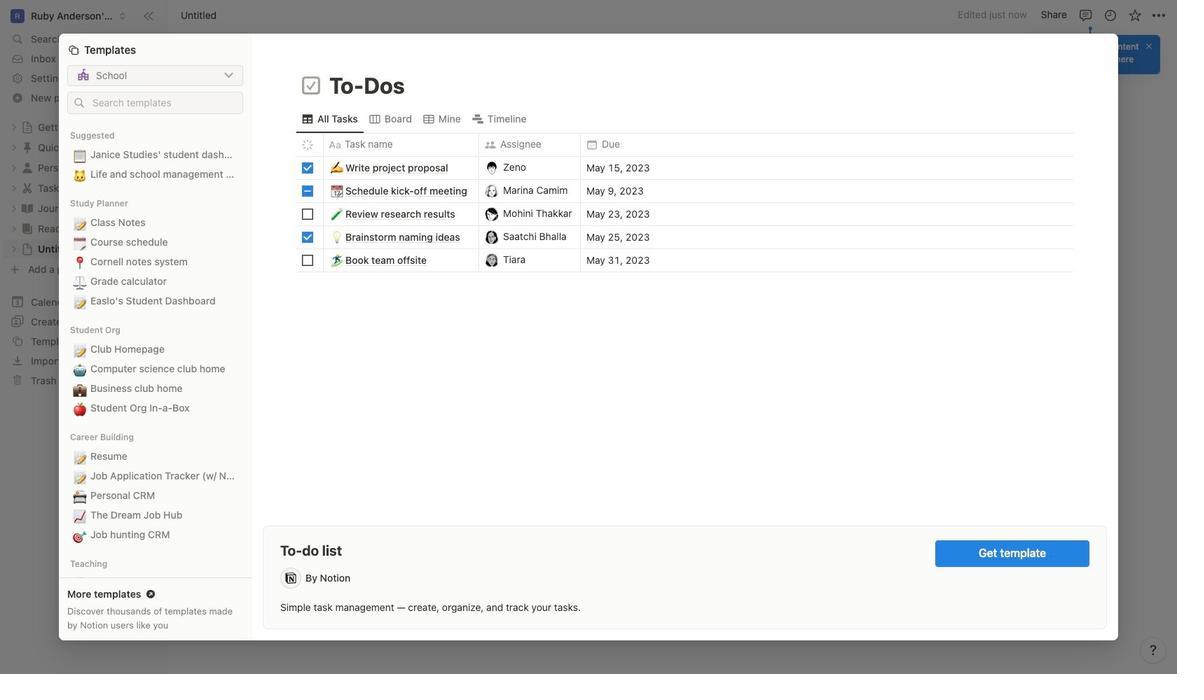 Task type: describe. For each thing, give the bounding box(es) containing it.
Search templates text field
[[93, 97, 236, 108]]

🐱 image
[[73, 166, 87, 184]]

📍 image
[[73, 253, 87, 272]]

📈 image
[[73, 507, 87, 525]]

2 📝 image from the top
[[73, 448, 87, 466]]

page icon image
[[300, 74, 322, 97]]

3 📝 image from the top
[[73, 468, 87, 486]]

🗓 image
[[73, 234, 87, 252]]

📇 image
[[73, 488, 87, 506]]

🤖 image
[[73, 361, 87, 379]]

📝 image for 🗓 icon
[[73, 214, 87, 232]]

📋 image
[[73, 146, 87, 164]]

👋 image
[[73, 575, 87, 593]]



Task type: vqa. For each thing, say whether or not it's contained in the screenshot.
text box
no



Task type: locate. For each thing, give the bounding box(es) containing it.
0 vertical spatial 📝 image
[[73, 214, 87, 232]]

🍎 image
[[73, 400, 87, 418]]

close sidebar image
[[143, 10, 154, 21]]

2 vertical spatial 📝 image
[[73, 468, 87, 486]]

📝 image up 🤖 image
[[73, 341, 87, 359]]

1 vertical spatial 📝 image
[[73, 448, 87, 466]]

1 vertical spatial 📝 image
[[73, 341, 87, 359]]

⚖️ image
[[73, 273, 87, 291]]

🎯 image
[[73, 527, 87, 545]]

favorite image
[[1128, 8, 1142, 22]]

📝 image up 🗓 icon
[[73, 214, 87, 232]]

💼 image
[[73, 380, 87, 399]]

2 📝 image from the top
[[73, 341, 87, 359]]

comments image
[[1079, 8, 1093, 22]]

0 vertical spatial 📝 image
[[73, 293, 87, 311]]

📝 image
[[73, 293, 87, 311], [73, 448, 87, 466], [73, 468, 87, 486]]

updates image
[[1103, 8, 1117, 22]]

📝 image
[[73, 214, 87, 232], [73, 341, 87, 359]]

menu
[[425, 463, 803, 608]]

1 📝 image from the top
[[73, 214, 87, 232]]

1 📝 image from the top
[[73, 293, 87, 311]]

📝 image for 🤖 image
[[73, 341, 87, 359]]



